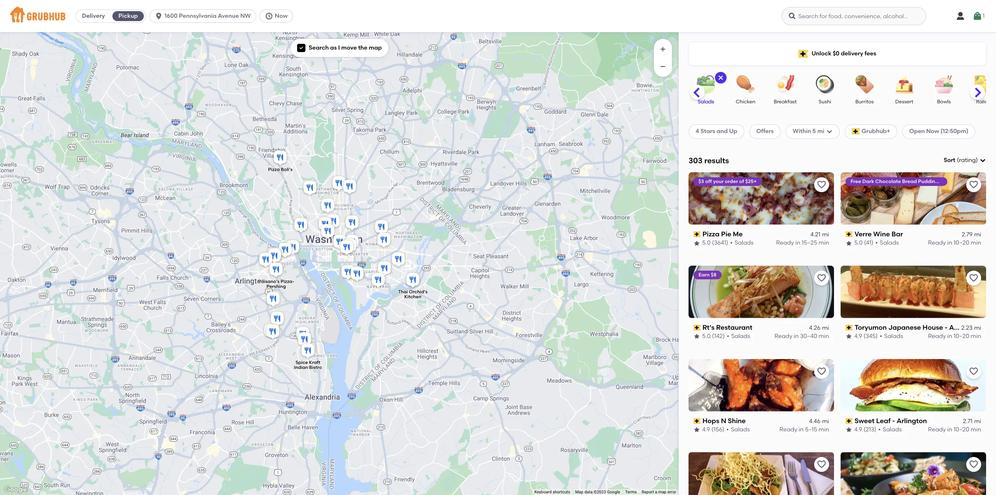 Task type: vqa. For each thing, say whether or not it's contained in the screenshot.
SCHEDULE button
no



Task type: describe. For each thing, give the bounding box(es) containing it.
t.h.a.i. in shirlington logo image
[[689, 453, 834, 495]]

taqueria al lado image
[[320, 197, 336, 215]]

ready in 5–15 min
[[780, 426, 829, 433]]

bowls
[[938, 99, 951, 105]]

keyboard shortcuts
[[535, 490, 570, 495]]

0 horizontal spatial -
[[893, 417, 895, 425]]

verre
[[855, 230, 872, 238]]

2 your from the left
[[952, 179, 962, 184]]

thai
[[398, 290, 408, 295]]

in for hops n shine
[[799, 426, 804, 433]]

minus icon image
[[659, 62, 667, 71]]

10–20 for verre wine bar
[[954, 240, 970, 247]]

ichiban sushi & ramen image
[[263, 323, 279, 341]]

hipcityveg chinatown image
[[344, 234, 361, 252]]

search as i move the map
[[309, 44, 382, 51]]

unlock
[[812, 50, 832, 57]]

free
[[851, 179, 862, 184]]

lalibela image
[[344, 214, 361, 232]]

delivery
[[82, 12, 105, 19]]

5
[[813, 128, 816, 135]]

a
[[655, 490, 658, 495]]

breakfast
[[774, 99, 797, 105]]

$15+
[[984, 179, 994, 184]]

4.26 mi
[[809, 325, 829, 332]]

momo navy yard image
[[349, 265, 366, 284]]

pickup button
[[111, 10, 146, 23]]

2 of from the left
[[978, 179, 983, 184]]

terms link
[[625, 490, 637, 495]]

chocolate
[[876, 179, 901, 184]]

results
[[705, 156, 729, 165]]

pizza-
[[281, 279, 294, 285]]

4.21
[[811, 231, 821, 238]]

1 vertical spatial now
[[927, 128, 940, 135]]

shortcuts
[[553, 490, 570, 495]]

sweetgreen image
[[317, 216, 334, 234]]

2.71 mi
[[963, 418, 982, 425]]

ready in 30–40 min
[[775, 333, 829, 340]]

1 of from the left
[[740, 179, 744, 184]]

house
[[923, 324, 944, 331]]

2.23 mi
[[962, 325, 982, 332]]

pizza for pizza pie me
[[703, 230, 720, 238]]

main navigation navigation
[[0, 0, 997, 32]]

breakfast image
[[771, 75, 800, 93]]

delivery
[[841, 50, 864, 57]]

5.0 (41)
[[855, 240, 874, 247]]

$3 off your order of $25+
[[699, 179, 757, 184]]

grubhub plus flag logo image for unlock $0 delivery fees
[[799, 50, 809, 58]]

paisano's
[[258, 279, 280, 285]]

svg image inside "1" button
[[973, 11, 983, 21]]

10–20 for sweet leaf - arlington
[[954, 426, 970, 433]]

fees
[[865, 50, 877, 57]]

avenue
[[218, 12, 239, 19]]

mikko nordic fine food image
[[325, 213, 342, 231]]

subscription pass image for verre wine bar
[[846, 232, 853, 237]]

bread
[[903, 179, 917, 184]]

panera bread image
[[284, 239, 301, 257]]

4.9 for sweet leaf - arlington
[[855, 426, 863, 433]]

star icon image for toryumon japanese house - arlington
[[846, 333, 853, 340]]

0 vertical spatial arlington
[[950, 324, 980, 331]]

subscription pass image for toryumon japanese house - arlington
[[846, 325, 853, 331]]

save this restaurant image
[[969, 273, 979, 283]]

pizza pie me logo image
[[689, 172, 834, 225]]

svg image inside 'now' button
[[265, 12, 273, 20]]

fresh med image
[[302, 179, 318, 198]]

2 order from the left
[[964, 179, 977, 184]]

pizza boli's
[[268, 167, 293, 172]]

grazie grazie image
[[340, 264, 356, 282]]

indian
[[294, 365, 308, 371]]

• for restaurant
[[727, 333, 729, 340]]

in for verre wine bar
[[948, 240, 953, 247]]

sort ( rating )
[[944, 157, 978, 164]]

ready in 10–20 min for toryumon japanese house - arlington
[[929, 333, 982, 340]]

(213)
[[864, 426, 877, 433]]

ready for verre wine bar
[[929, 240, 946, 247]]

map region
[[0, 0, 706, 495]]

salads for me
[[735, 240, 754, 247]]

mi for house
[[975, 325, 982, 332]]

4.46 mi
[[809, 418, 829, 425]]

ready for sweet leaf - arlington
[[929, 426, 946, 433]]

4 stars and up
[[696, 128, 738, 135]]

now inside button
[[275, 12, 288, 19]]

5.0 (3641)
[[703, 240, 729, 247]]

5.0 for verre wine bar
[[855, 240, 863, 247]]

stars
[[701, 128, 716, 135]]

manny & olga's pizza - petworth image
[[342, 178, 358, 196]]

free dark chocolate bread pudding with your order of $15+
[[851, 179, 994, 184]]

t.h.a.i. in shirlington image
[[265, 323, 281, 342]]

wine
[[874, 230, 890, 238]]

1 your from the left
[[713, 179, 724, 184]]

orchid's
[[409, 290, 428, 295]]

chicken image
[[731, 75, 760, 93]]

grubhub plus flag logo image for grubhub+
[[852, 128, 860, 135]]

none field containing sort
[[944, 156, 987, 165]]

subscription pass image for rt's restaurant
[[694, 325, 701, 331]]

4.9 (345)
[[855, 333, 878, 340]]

1 order from the left
[[725, 179, 738, 184]]

2.23
[[962, 325, 973, 332]]

2.79
[[962, 231, 973, 238]]

report a map error
[[642, 490, 676, 495]]

earn
[[699, 272, 710, 278]]

subscription pass image for sweet leaf - arlington
[[846, 418, 853, 424]]

proceed to checkout
[[735, 246, 795, 253]]

paisano's pizza- pershing thai orchid's kitchen
[[258, 279, 428, 300]]

salads image
[[692, 75, 721, 93]]

rating
[[960, 157, 976, 164]]

1 button
[[973, 9, 985, 24]]

ready for toryumon japanese house - arlington
[[929, 333, 946, 340]]

ready in 10–20 min for verre wine bar
[[929, 240, 982, 247]]

sweet leaf - arlington logo image
[[841, 359, 987, 412]]

map data ©2023 google
[[575, 490, 620, 495]]

1600
[[165, 12, 178, 19]]

boli's
[[281, 167, 293, 172]]

mi for -
[[975, 418, 982, 425]]

4.26
[[809, 325, 821, 332]]

ready for pizza pie me
[[777, 240, 794, 247]]

star icon image for sweet leaf - arlington
[[846, 427, 853, 433]]

(142)
[[712, 333, 725, 340]]

the
[[358, 44, 368, 51]]

spice kraft indian bistro
[[294, 360, 322, 371]]

leaf
[[877, 417, 891, 425]]

with
[[940, 179, 951, 184]]

in for sweet leaf - arlington
[[948, 426, 953, 433]]

keyboard shortcuts button
[[535, 490, 570, 495]]

toryumon
[[855, 324, 887, 331]]

• for n
[[727, 426, 729, 433]]

dessert image
[[890, 75, 919, 93]]

0 horizontal spatial arlington
[[897, 417, 927, 425]]

as
[[330, 44, 337, 51]]

ready in 15–25 min
[[777, 240, 829, 247]]

star icon image for verre wine bar
[[846, 240, 853, 247]]

bistro
[[309, 365, 322, 371]]

(156)
[[712, 426, 725, 433]]

min for hops n shine
[[819, 426, 829, 433]]

error
[[668, 490, 676, 495]]

sweet
[[855, 417, 875, 425]]

2.79 mi
[[962, 231, 982, 238]]

banana blossom bistro - union market dc image
[[373, 219, 390, 237]]

15–25
[[802, 240, 818, 247]]

bub and pop's image
[[320, 223, 336, 241]]

dessert
[[896, 99, 914, 105]]

n
[[721, 417, 727, 425]]

le pain quotidien (clarendon blvd) image
[[258, 251, 274, 270]]

10–20 for toryumon japanese house - arlington
[[954, 333, 970, 340]]



Task type: locate. For each thing, give the bounding box(es) containing it.
1 vertical spatial ready in 10–20 min
[[929, 333, 982, 340]]

star icon image for pizza pie me
[[694, 240, 700, 247]]

pickup
[[119, 12, 138, 19]]

now right open
[[927, 128, 940, 135]]

4.9 left (345)
[[855, 333, 863, 340]]

star icon image left 5.0 (142)
[[694, 333, 700, 340]]

hops
[[703, 417, 720, 425]]

mi for bar
[[975, 231, 982, 238]]

2.71
[[963, 418, 973, 425]]

svg image right )
[[980, 157, 987, 164]]

lost dog cafe (columbia pike) image
[[265, 291, 282, 309]]

mi
[[818, 128, 825, 135], [823, 231, 829, 238], [975, 231, 982, 238], [823, 325, 829, 332], [975, 325, 982, 332], [823, 418, 829, 425], [975, 418, 982, 425]]

salads for bar
[[880, 240, 899, 247]]

salads for shine
[[731, 426, 750, 433]]

salads
[[698, 99, 714, 105], [735, 240, 754, 247], [880, 240, 899, 247], [732, 333, 751, 340], [885, 333, 904, 340], [731, 426, 750, 433], [883, 426, 902, 433]]

2 vertical spatial 10–20
[[954, 426, 970, 433]]

grubhub plus flag logo image
[[799, 50, 809, 58], [852, 128, 860, 135]]

toryumon japanese house - arlington logo image
[[841, 266, 987, 318]]

• for japanese
[[880, 333, 883, 340]]

svg image inside 1600 pennsylvania avenue nw button
[[155, 12, 163, 20]]

0 horizontal spatial subscription pass image
[[694, 325, 701, 331]]

order left '$25+'
[[725, 179, 738, 184]]

min for toryumon japanese house - arlington
[[971, 333, 982, 340]]

salads down 'restaurant' at right
[[732, 333, 751, 340]]

subscription pass image for pizza pie me
[[694, 232, 701, 237]]

subscription pass image
[[694, 232, 701, 237], [846, 232, 853, 237], [846, 325, 853, 331], [694, 418, 701, 424]]

in for toryumon japanese house - arlington
[[948, 333, 953, 340]]

min for rt's restaurant
[[819, 333, 829, 340]]

salads down salads 'image'
[[698, 99, 714, 105]]

pershing
[[267, 284, 286, 290]]

mi right the 4.26
[[823, 325, 829, 332]]

3 10–20 from the top
[[954, 426, 970, 433]]

5–15
[[805, 426, 818, 433]]

• salads down 'restaurant' at right
[[727, 333, 751, 340]]

• salads down sweet leaf - arlington
[[879, 426, 902, 433]]

grubhub plus flag logo image left unlock
[[799, 50, 809, 58]]

1 horizontal spatial order
[[964, 179, 977, 184]]

(12:50pm)
[[941, 128, 969, 135]]

4.46
[[809, 418, 821, 425]]

5.0 (142)
[[703, 333, 725, 340]]

salads for house
[[885, 333, 904, 340]]

• salads down wine
[[876, 240, 899, 247]]

)
[[976, 157, 978, 164]]

me
[[733, 230, 743, 238]]

mandarin carry out image
[[390, 251, 407, 269]]

0 vertical spatial ready in 10–20 min
[[929, 240, 982, 247]]

1 horizontal spatial of
[[978, 179, 983, 184]]

5.0 down rt's
[[703, 333, 711, 340]]

now
[[275, 12, 288, 19], [927, 128, 940, 135]]

rt's restaurant logo image
[[689, 266, 834, 318]]

star icon image left 4.9 (345)
[[846, 333, 853, 340]]

data
[[585, 490, 593, 495]]

sweet leaf - arlington
[[855, 417, 927, 425]]

burritos image
[[851, 75, 880, 93]]

ready in 10–20 min down 2.71
[[929, 426, 982, 433]]

0 vertical spatial grubhub plus flag logo image
[[799, 50, 809, 58]]

mi right 2.79
[[975, 231, 982, 238]]

ready for rt's restaurant
[[775, 333, 793, 340]]

up
[[730, 128, 738, 135]]

mi right 2.71
[[975, 418, 982, 425]]

spice kraft indian bistro image
[[300, 342, 316, 361]]

min down 2.23 mi
[[971, 333, 982, 340]]

5.0 down verre
[[855, 240, 863, 247]]

grubhub+
[[862, 128, 891, 135]]

italian
[[977, 99, 992, 105]]

chipotle image
[[339, 239, 355, 257]]

rt's
[[703, 324, 715, 331]]

2 vertical spatial ready in 10–20 min
[[929, 426, 982, 433]]

pizza up 5.0 (3641)
[[703, 230, 720, 238]]

pizza pie me image
[[269, 311, 286, 329]]

unlock $0 delivery fees
[[812, 50, 877, 57]]

ready
[[777, 240, 794, 247], [929, 240, 946, 247], [775, 333, 793, 340], [929, 333, 946, 340], [780, 426, 798, 433], [929, 426, 946, 433]]

min for sweet leaf - arlington
[[971, 426, 982, 433]]

toryumon japanese house - arlington image
[[277, 241, 294, 260]]

verre wine bar
[[855, 230, 903, 238]]

©2023
[[594, 490, 606, 495]]

0 vertical spatial subscription pass image
[[694, 325, 701, 331]]

proceed to checkout button
[[710, 243, 820, 258]]

4
[[696, 128, 700, 135]]

emmy squared image
[[370, 272, 387, 290]]

1 vertical spatial 10–20
[[954, 333, 970, 340]]

svg image left search
[[299, 46, 304, 51]]

None field
[[944, 156, 987, 165]]

mi for shine
[[823, 418, 829, 425]]

spice kraft indian bistro logo image
[[841, 453, 987, 495]]

report a map error link
[[642, 490, 676, 495]]

mi right 5
[[818, 128, 825, 135]]

open now (12:50pm)
[[910, 128, 969, 135]]

plus icon image
[[659, 45, 667, 53]]

hops n shine image
[[296, 331, 313, 349]]

1 horizontal spatial now
[[927, 128, 940, 135]]

min down 4.21 mi
[[819, 240, 829, 247]]

svg image
[[956, 11, 966, 21], [973, 11, 983, 21], [155, 12, 163, 20], [788, 12, 797, 20]]

0 horizontal spatial order
[[725, 179, 738, 184]]

1 vertical spatial map
[[659, 490, 667, 495]]

italian image
[[970, 75, 997, 93]]

thai orchid's kitchen image
[[405, 272, 421, 290]]

2 ready in 10–20 min from the top
[[929, 333, 982, 340]]

- right leaf
[[893, 417, 895, 425]]

• for wine
[[876, 240, 878, 247]]

• down rt's restaurant
[[727, 333, 729, 340]]

verre wine bar logo image
[[841, 172, 987, 225]]

salads for -
[[883, 426, 902, 433]]

map
[[369, 44, 382, 51], [659, 490, 667, 495]]

svg image
[[265, 12, 273, 20], [299, 46, 304, 51], [718, 74, 724, 81], [826, 128, 833, 135], [980, 157, 987, 164]]

kitchen
[[405, 295, 422, 300]]

• right (213)
[[879, 426, 881, 433]]

1 horizontal spatial map
[[659, 490, 667, 495]]

$25+
[[746, 179, 757, 184]]

min down 2.71 mi
[[971, 426, 982, 433]]

4.9 down hops
[[703, 426, 710, 433]]

within
[[793, 128, 812, 135]]

arlington
[[950, 324, 980, 331], [897, 417, 927, 425]]

30–40
[[801, 333, 818, 340]]

2 10–20 from the top
[[954, 333, 970, 340]]

1 vertical spatial pizza
[[703, 230, 720, 238]]

subway® image
[[342, 237, 358, 256]]

salads down japanese
[[885, 333, 904, 340]]

• salads for wine
[[876, 240, 899, 247]]

min for pizza pie me
[[819, 240, 829, 247]]

• right (345)
[[880, 333, 883, 340]]

• salads down me
[[731, 240, 754, 247]]

1 vertical spatial arlington
[[897, 417, 927, 425]]

paisano's pizza-pershing image
[[268, 261, 284, 280]]

1 10–20 from the top
[[954, 240, 970, 247]]

off
[[706, 179, 712, 184]]

10–20 down 2.79
[[954, 240, 970, 247]]

google image
[[2, 485, 29, 495]]

mi right 2.23
[[975, 325, 982, 332]]

chicken
[[736, 99, 756, 105]]

(41)
[[865, 240, 874, 247]]

in
[[796, 240, 801, 247], [948, 240, 953, 247], [794, 333, 799, 340], [948, 333, 953, 340], [799, 426, 804, 433], [948, 426, 953, 433]]

5.0
[[703, 240, 711, 247], [855, 240, 863, 247], [703, 333, 711, 340]]

10–20 down 2.71
[[954, 426, 970, 433]]

map right the the
[[369, 44, 382, 51]]

subscription pass image for hops n shine
[[694, 418, 701, 424]]

10–20 down 2.23
[[954, 333, 970, 340]]

star icon image left 4.9 (213)
[[846, 427, 853, 433]]

proceed
[[735, 246, 759, 253]]

-
[[945, 324, 948, 331], [893, 417, 895, 425]]

star icon image for hops n shine
[[694, 427, 700, 433]]

pizza boli's image
[[272, 149, 289, 167]]

ambar image
[[376, 260, 393, 278]]

0 vertical spatial map
[[369, 44, 382, 51]]

4.9
[[855, 333, 863, 340], [703, 426, 710, 433], [855, 426, 863, 433]]

bowls image
[[930, 75, 959, 93]]

• salads for japanese
[[880, 333, 904, 340]]

sushi image
[[811, 75, 840, 93]]

arlington right leaf
[[897, 417, 927, 425]]

(345)
[[864, 333, 878, 340]]

i
[[338, 44, 340, 51]]

hops n shine logo image
[[689, 359, 834, 412]]

1 horizontal spatial arlington
[[950, 324, 980, 331]]

4.9 (213)
[[855, 426, 877, 433]]

ready in 10–20 min down 2.23
[[929, 333, 982, 340]]

0 vertical spatial now
[[275, 12, 288, 19]]

in for pizza pie me
[[796, 240, 801, 247]]

star icon image left 4.9 (156)
[[694, 427, 700, 433]]

1600 pennsylvania avenue nw
[[165, 12, 251, 19]]

• salads down japanese
[[880, 333, 904, 340]]

your right with
[[952, 179, 962, 184]]

keyboard
[[535, 490, 552, 495]]

1 horizontal spatial grubhub plus flag logo image
[[852, 128, 860, 135]]

pizza
[[268, 167, 280, 172], [703, 230, 720, 238]]

map
[[575, 490, 584, 495]]

pizza left boli's
[[268, 167, 280, 172]]

ready for hops n shine
[[780, 426, 798, 433]]

1 vertical spatial subscription pass image
[[846, 418, 853, 424]]

spice
[[296, 360, 308, 366]]

min down 4.46 mi
[[819, 426, 829, 433]]

0 vertical spatial -
[[945, 324, 948, 331]]

5.0 left (3641)
[[703, 240, 711, 247]]

min for verre wine bar
[[971, 240, 982, 247]]

subscription pass image left sweet
[[846, 418, 853, 424]]

pizza for pizza boli's
[[268, 167, 280, 172]]

4.9 (156)
[[703, 426, 725, 433]]

1 vertical spatial grubhub plus flag logo image
[[852, 128, 860, 135]]

4.9 for hops n shine
[[703, 426, 710, 433]]

hops n shine
[[703, 417, 746, 425]]

3 ready in 10–20 min from the top
[[929, 426, 982, 433]]

1 horizontal spatial -
[[945, 324, 948, 331]]

0 horizontal spatial pizza
[[268, 167, 280, 172]]

4.9 down sweet
[[855, 426, 863, 433]]

courthaus social image
[[266, 248, 283, 266]]

1
[[983, 12, 985, 19]]

arlington right "house" on the right bottom of page
[[950, 324, 980, 331]]

• salads for restaurant
[[727, 333, 751, 340]]

1 horizontal spatial your
[[952, 179, 962, 184]]

• for pie
[[731, 240, 733, 247]]

subscription pass image left rt's
[[694, 325, 701, 331]]

• salads
[[731, 240, 754, 247], [876, 240, 899, 247], [727, 333, 751, 340], [880, 333, 904, 340], [727, 426, 750, 433], [879, 426, 902, 433]]

star icon image left 5.0 (41) on the top of page
[[846, 240, 853, 247]]

of left $15+ at the top
[[978, 179, 983, 184]]

your right off
[[713, 179, 724, 184]]

• salads down shine
[[727, 426, 750, 433]]

• right (41)
[[876, 240, 878, 247]]

dark
[[863, 179, 875, 184]]

now button
[[260, 10, 297, 23]]

• down pie
[[731, 240, 733, 247]]

star icon image
[[694, 240, 700, 247], [846, 240, 853, 247], [694, 333, 700, 340], [846, 333, 853, 340], [694, 427, 700, 433], [846, 427, 853, 433]]

now right nw at left
[[275, 12, 288, 19]]

svg image right 5
[[826, 128, 833, 135]]

burritos
[[856, 99, 874, 105]]

• for leaf
[[879, 426, 881, 433]]

0 horizontal spatial map
[[369, 44, 382, 51]]

mi for me
[[823, 231, 829, 238]]

subscription pass image left verre
[[846, 232, 853, 237]]

star icon image left 5.0 (3641)
[[694, 240, 700, 247]]

subscription pass image left pizza pie me
[[694, 232, 701, 237]]

• salads for n
[[727, 426, 750, 433]]

offers
[[757, 128, 774, 135]]

• salads for pie
[[731, 240, 754, 247]]

0 vertical spatial 10–20
[[954, 240, 970, 247]]

salads down me
[[735, 240, 754, 247]]

0 horizontal spatial grubhub plus flag logo image
[[799, 50, 809, 58]]

of left '$25+'
[[740, 179, 744, 184]]

grubhub plus flag logo image left grubhub+
[[852, 128, 860, 135]]

ready in 10–20 min for sweet leaf - arlington
[[929, 426, 982, 433]]

checkout
[[767, 246, 795, 253]]

$0
[[833, 50, 840, 57]]

salads down wine
[[880, 240, 899, 247]]

5.0 for rt's restaurant
[[703, 333, 711, 340]]

subscription pass image
[[694, 325, 701, 331], [846, 418, 853, 424]]

1 horizontal spatial subscription pass image
[[846, 418, 853, 424]]

in for rt's restaurant
[[794, 333, 799, 340]]

1 ready in 10–20 min from the top
[[929, 240, 982, 247]]

city sliders image
[[293, 217, 309, 235]]

save this restaurant image
[[817, 180, 827, 190], [969, 180, 979, 190], [817, 273, 827, 283], [817, 367, 827, 377], [969, 367, 979, 377], [817, 460, 827, 470], [969, 460, 979, 470]]

map right "a"
[[659, 490, 667, 495]]

rt's restaurant image
[[295, 326, 311, 344]]

mi right '4.21'
[[823, 231, 829, 238]]

ready in 10–20 min down 2.79
[[929, 240, 982, 247]]

(
[[957, 157, 960, 164]]

1 horizontal spatial pizza
[[703, 230, 720, 238]]

potbelly sandwich works image
[[332, 234, 348, 252]]

1 vertical spatial -
[[893, 417, 895, 425]]

• down hops n shine
[[727, 426, 729, 433]]

toryumon japanese house - arlington
[[855, 324, 980, 331]]

japanese
[[889, 324, 921, 331]]

subscription pass image left hops
[[694, 418, 701, 424]]

(3641)
[[712, 240, 729, 247]]

order left $15+ at the top
[[964, 179, 977, 184]]

svg image right nw at left
[[265, 12, 273, 20]]

0 horizontal spatial now
[[275, 12, 288, 19]]

svg image left chicken image
[[718, 74, 724, 81]]

major's image
[[376, 232, 392, 250]]

salads down shine
[[731, 426, 750, 433]]

Search for food, convenience, alcohol... search field
[[782, 7, 927, 25]]

min down 4.26 mi
[[819, 333, 829, 340]]

4.9 for toryumon japanese house - arlington
[[855, 333, 863, 340]]

salads down sweet leaf - arlington
[[883, 426, 902, 433]]

earn $8
[[699, 272, 717, 278]]

0 vertical spatial pizza
[[268, 167, 280, 172]]

subscription pass image left toryumon
[[846, 325, 853, 331]]

star icon image for rt's restaurant
[[694, 333, 700, 340]]

$8
[[711, 272, 717, 278]]

sweet leaf - arlington image
[[267, 246, 283, 265]]

restaurant
[[717, 324, 753, 331]]

0 horizontal spatial your
[[713, 179, 724, 184]]

pizza d'oro image
[[331, 175, 347, 193]]

0 horizontal spatial of
[[740, 179, 744, 184]]

- right "house" on the right bottom of page
[[945, 324, 948, 331]]

pizza inside the map region
[[268, 167, 280, 172]]

5.0 for pizza pie me
[[703, 240, 711, 247]]

of
[[740, 179, 744, 184], [978, 179, 983, 184]]

order
[[725, 179, 738, 184], [964, 179, 977, 184]]

verre wine bar image
[[265, 246, 282, 265]]

mi right 4.46
[[823, 418, 829, 425]]

min down "2.79 mi" at right top
[[971, 240, 982, 247]]

sort
[[944, 157, 956, 164]]

• salads for leaf
[[879, 426, 902, 433]]

4.21 mi
[[811, 231, 829, 238]]



